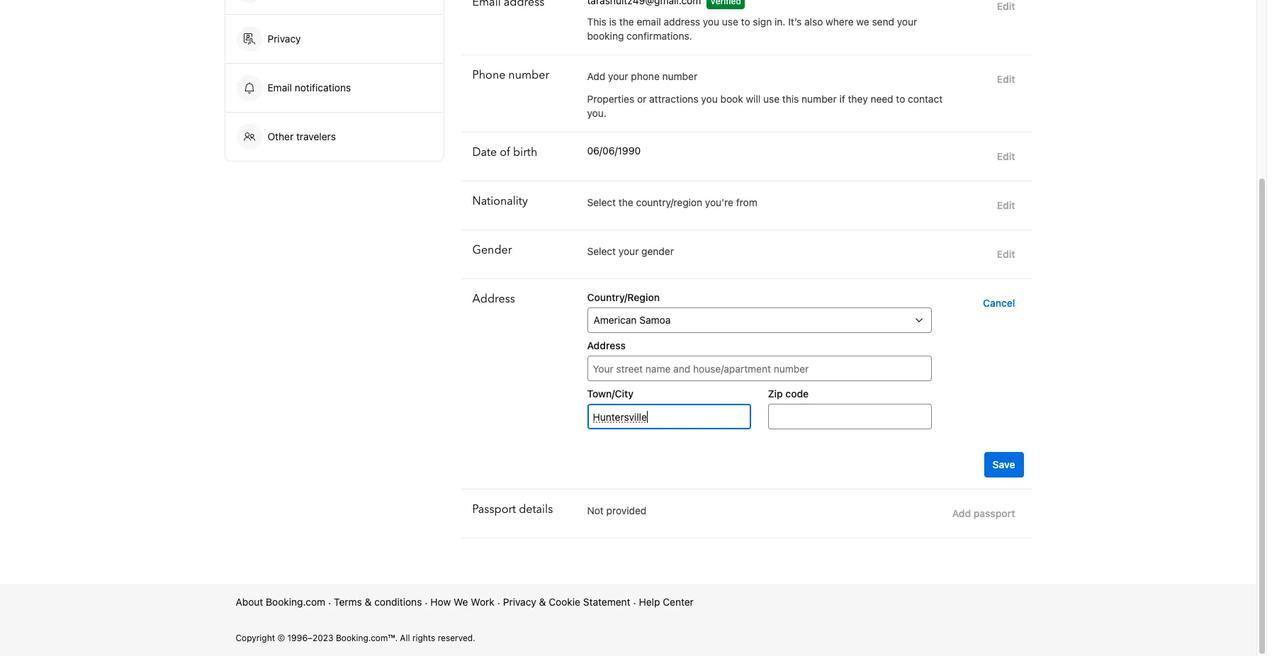Task type: describe. For each thing, give the bounding box(es) containing it.
is
[[609, 16, 617, 28]]

privacy link
[[225, 15, 443, 63]]

other travelers link
[[225, 113, 443, 161]]

to inside this is the email address you use to sign in. it's also where we send your booking confirmations.
[[741, 16, 750, 28]]

need
[[871, 93, 893, 105]]

privacy for privacy
[[268, 33, 301, 45]]

add passport button
[[947, 501, 1021, 527]]

privacy & cookie statement
[[503, 596, 630, 608]]

use for this
[[763, 93, 780, 105]]

your for select your gender
[[619, 245, 639, 257]]

0 horizontal spatial number
[[508, 67, 549, 83]]

country/region
[[636, 196, 702, 208]]

about booking.com
[[236, 596, 325, 608]]

you're
[[705, 196, 734, 208]]

copyright
[[236, 633, 275, 644]]

to inside properties or attractions you book will use this number if they need to contact you.
[[896, 93, 905, 105]]

1996–2023
[[287, 633, 334, 644]]

email
[[268, 82, 292, 94]]

terms & conditions
[[334, 596, 422, 608]]

Address field
[[587, 356, 932, 381]]

add passport
[[952, 507, 1015, 520]]

provided
[[606, 505, 647, 517]]

how we work
[[430, 596, 495, 608]]

edit for gender
[[997, 248, 1015, 260]]

not
[[587, 505, 604, 517]]

& for privacy
[[539, 596, 546, 608]]

how
[[430, 596, 451, 608]]

0 horizontal spatial address
[[472, 291, 515, 307]]

rights
[[412, 633, 435, 644]]

details
[[519, 502, 553, 517]]

your for add your phone number
[[608, 70, 628, 82]]

email notifications
[[268, 82, 351, 94]]

1 edit button from the top
[[991, 0, 1021, 19]]

properties
[[587, 93, 634, 105]]

booking.com
[[266, 596, 325, 608]]

where
[[826, 16, 854, 28]]

if
[[840, 93, 845, 105]]

you.
[[587, 107, 607, 119]]

edit for nationality
[[997, 199, 1015, 211]]

1 horizontal spatial address
[[587, 339, 626, 352]]

& for terms
[[365, 596, 372, 608]]

phone
[[631, 70, 660, 82]]

also
[[805, 16, 823, 28]]

notifications
[[295, 82, 351, 94]]

help center
[[639, 596, 694, 608]]

passport details
[[472, 502, 553, 517]]

this
[[782, 93, 799, 105]]

add your phone number
[[587, 70, 698, 82]]

attractions
[[649, 93, 699, 105]]

from
[[736, 196, 758, 208]]

edit button for phone number
[[991, 67, 1021, 92]]

edit for date of birth
[[997, 150, 1015, 162]]

center
[[663, 596, 694, 608]]

about booking.com link
[[236, 595, 325, 610]]

other
[[268, 130, 294, 142]]

zip code
[[768, 388, 809, 400]]

work
[[471, 596, 495, 608]]

select for nationality
[[587, 196, 616, 208]]

help center link
[[639, 595, 694, 610]]

nationality
[[472, 193, 528, 209]]

gender
[[472, 242, 512, 258]]

not provided
[[587, 505, 647, 517]]

edit button for date of birth
[[991, 144, 1021, 169]]

conditions
[[374, 596, 422, 608]]

gender
[[642, 245, 674, 257]]

you inside this is the email address you use to sign in. it's also where we send your booking confirmations.
[[703, 16, 719, 28]]

statement
[[583, 596, 630, 608]]

cancel button
[[977, 291, 1021, 316]]

or
[[637, 93, 647, 105]]

other travelers
[[268, 130, 336, 142]]

will
[[746, 93, 761, 105]]

1 vertical spatial the
[[619, 196, 633, 208]]

properties or attractions you book will use this number if they need to contact you.
[[587, 93, 943, 119]]



Task type: vqa. For each thing, say whether or not it's contained in the screenshot.
bottommost Address
yes



Task type: locate. For each thing, give the bounding box(es) containing it.
select the country/region you're from
[[587, 196, 758, 208]]

0 horizontal spatial &
[[365, 596, 372, 608]]

add up properties
[[587, 70, 605, 82]]

your inside this is the email address you use to sign in. it's also where we send your booking confirmations.
[[897, 16, 917, 28]]

0 vertical spatial select
[[587, 196, 616, 208]]

use for to
[[722, 16, 738, 28]]

this is the email address you use to sign in. it's also where we send your booking confirmations.
[[587, 16, 917, 42]]

1 horizontal spatial to
[[896, 93, 905, 105]]

1 & from the left
[[365, 596, 372, 608]]

add
[[587, 70, 605, 82], [952, 507, 971, 520]]

you left book
[[701, 93, 718, 105]]

06/06/1990
[[587, 145, 641, 157]]

1 vertical spatial add
[[952, 507, 971, 520]]

your left "gender"
[[619, 245, 639, 257]]

4 edit button from the top
[[991, 193, 1021, 218]]

& left cookie
[[539, 596, 546, 608]]

2 edit from the top
[[997, 73, 1015, 85]]

add for add your phone number
[[587, 70, 605, 82]]

privacy up email
[[268, 33, 301, 45]]

2 edit button from the top
[[991, 67, 1021, 92]]

email notifications link
[[225, 64, 443, 112]]

to left sign
[[741, 16, 750, 28]]

cancel
[[983, 297, 1015, 309]]

terms
[[334, 596, 362, 608]]

0 vertical spatial address
[[472, 291, 515, 307]]

0 horizontal spatial use
[[722, 16, 738, 28]]

0 vertical spatial the
[[619, 16, 634, 28]]

all
[[400, 633, 410, 644]]

add for add passport
[[952, 507, 971, 520]]

email
[[637, 16, 661, 28]]

number up attractions
[[662, 70, 698, 82]]

how we work link
[[430, 595, 495, 610]]

0 horizontal spatial to
[[741, 16, 750, 28]]

select for gender
[[587, 245, 616, 257]]

save button
[[984, 452, 1024, 478]]

1 select from the top
[[587, 196, 616, 208]]

to right need
[[896, 93, 905, 105]]

privacy & cookie statement link
[[503, 595, 630, 610]]

terms & conditions link
[[334, 595, 422, 610]]

Zip code field
[[768, 404, 932, 430]]

edit button
[[991, 0, 1021, 19], [991, 67, 1021, 92], [991, 144, 1021, 169], [991, 193, 1021, 218], [991, 242, 1021, 267]]

select down 06/06/1990
[[587, 196, 616, 208]]

the inside this is the email address you use to sign in. it's also where we send your booking confirmations.
[[619, 16, 634, 28]]

1 vertical spatial select
[[587, 245, 616, 257]]

5 edit from the top
[[997, 248, 1015, 260]]

address up the town/city on the bottom of the page
[[587, 339, 626, 352]]

edit button for nationality
[[991, 193, 1021, 218]]

country/region
[[587, 291, 660, 303]]

they
[[848, 93, 868, 105]]

1 vertical spatial to
[[896, 93, 905, 105]]

travelers
[[296, 130, 336, 142]]

booking
[[587, 30, 624, 42]]

1 vertical spatial your
[[608, 70, 628, 82]]

to
[[741, 16, 750, 28], [896, 93, 905, 105]]

4 edit from the top
[[997, 199, 1015, 211]]

select up country/region
[[587, 245, 616, 257]]

code
[[786, 388, 809, 400]]

use left sign
[[722, 16, 738, 28]]

number inside properties or attractions you book will use this number if they need to contact you.
[[802, 93, 837, 105]]

1 edit from the top
[[997, 0, 1015, 12]]

select
[[587, 196, 616, 208], [587, 245, 616, 257]]

use right will
[[763, 93, 780, 105]]

phone number
[[472, 67, 549, 83]]

2 vertical spatial your
[[619, 245, 639, 257]]

0 horizontal spatial add
[[587, 70, 605, 82]]

0 vertical spatial privacy
[[268, 33, 301, 45]]

cookie
[[549, 596, 580, 608]]

add left passport
[[952, 507, 971, 520]]

we
[[454, 596, 468, 608]]

1 vertical spatial privacy
[[503, 596, 536, 608]]

1 vertical spatial you
[[701, 93, 718, 105]]

1 horizontal spatial number
[[662, 70, 698, 82]]

address
[[472, 291, 515, 307], [587, 339, 626, 352]]

your right send
[[897, 16, 917, 28]]

1 vertical spatial use
[[763, 93, 780, 105]]

sign
[[753, 16, 772, 28]]

privacy for privacy & cookie statement
[[503, 596, 536, 608]]

2 horizontal spatial number
[[802, 93, 837, 105]]

0 vertical spatial you
[[703, 16, 719, 28]]

passport
[[974, 507, 1015, 520]]

reserved.
[[438, 633, 475, 644]]

3 edit button from the top
[[991, 144, 1021, 169]]

number
[[508, 67, 549, 83], [662, 70, 698, 82], [802, 93, 837, 105]]

1 horizontal spatial add
[[952, 507, 971, 520]]

Town/City field
[[587, 404, 751, 430]]

passport
[[472, 502, 516, 517]]

edit
[[997, 0, 1015, 12], [997, 73, 1015, 85], [997, 150, 1015, 162], [997, 199, 1015, 211], [997, 248, 1015, 260]]

help
[[639, 596, 660, 608]]

the right is at the left top of the page
[[619, 16, 634, 28]]

your up properties
[[608, 70, 628, 82]]

edit for phone number
[[997, 73, 1015, 85]]

number left if
[[802, 93, 837, 105]]

0 vertical spatial add
[[587, 70, 605, 82]]

number right phone
[[508, 67, 549, 83]]

edit button for gender
[[991, 242, 1021, 267]]

address
[[664, 16, 700, 28]]

contact
[[908, 93, 943, 105]]

the left country/region
[[619, 196, 633, 208]]

5 edit button from the top
[[991, 242, 1021, 267]]

phone
[[472, 67, 506, 83]]

you right address
[[703, 16, 719, 28]]

1 horizontal spatial &
[[539, 596, 546, 608]]

save
[[993, 459, 1015, 471]]

add inside dropdown button
[[952, 507, 971, 520]]

2 select from the top
[[587, 245, 616, 257]]

you
[[703, 16, 719, 28], [701, 93, 718, 105]]

book
[[720, 93, 743, 105]]

3 edit from the top
[[997, 150, 1015, 162]]

send
[[872, 16, 894, 28]]

1 horizontal spatial use
[[763, 93, 780, 105]]

this
[[587, 16, 607, 28]]

1 vertical spatial address
[[587, 339, 626, 352]]

your
[[897, 16, 917, 28], [608, 70, 628, 82], [619, 245, 639, 257]]

you inside properties or attractions you book will use this number if they need to contact you.
[[701, 93, 718, 105]]

0 vertical spatial to
[[741, 16, 750, 28]]

0 vertical spatial use
[[722, 16, 738, 28]]

in.
[[775, 16, 786, 28]]

1 horizontal spatial privacy
[[503, 596, 536, 608]]

use inside properties or attractions you book will use this number if they need to contact you.
[[763, 93, 780, 105]]

0 vertical spatial your
[[897, 16, 917, 28]]

of
[[500, 145, 510, 160]]

we
[[856, 16, 869, 28]]

2 & from the left
[[539, 596, 546, 608]]

date of birth
[[472, 145, 537, 160]]

privacy right work
[[503, 596, 536, 608]]

address down gender
[[472, 291, 515, 307]]

0 horizontal spatial privacy
[[268, 33, 301, 45]]

it's
[[788, 16, 802, 28]]

&
[[365, 596, 372, 608], [539, 596, 546, 608]]

& right terms
[[365, 596, 372, 608]]

select your gender
[[587, 245, 674, 257]]

confirmations.
[[627, 30, 692, 42]]

date
[[472, 145, 497, 160]]

©
[[277, 633, 285, 644]]

copyright © 1996–2023 booking.com™. all rights reserved.
[[236, 633, 475, 644]]

town/city
[[587, 388, 634, 400]]

the
[[619, 16, 634, 28], [619, 196, 633, 208]]

birth
[[513, 145, 537, 160]]

zip
[[768, 388, 783, 400]]

about
[[236, 596, 263, 608]]

use inside this is the email address you use to sign in. it's also where we send your booking confirmations.
[[722, 16, 738, 28]]

booking.com™.
[[336, 633, 398, 644]]



